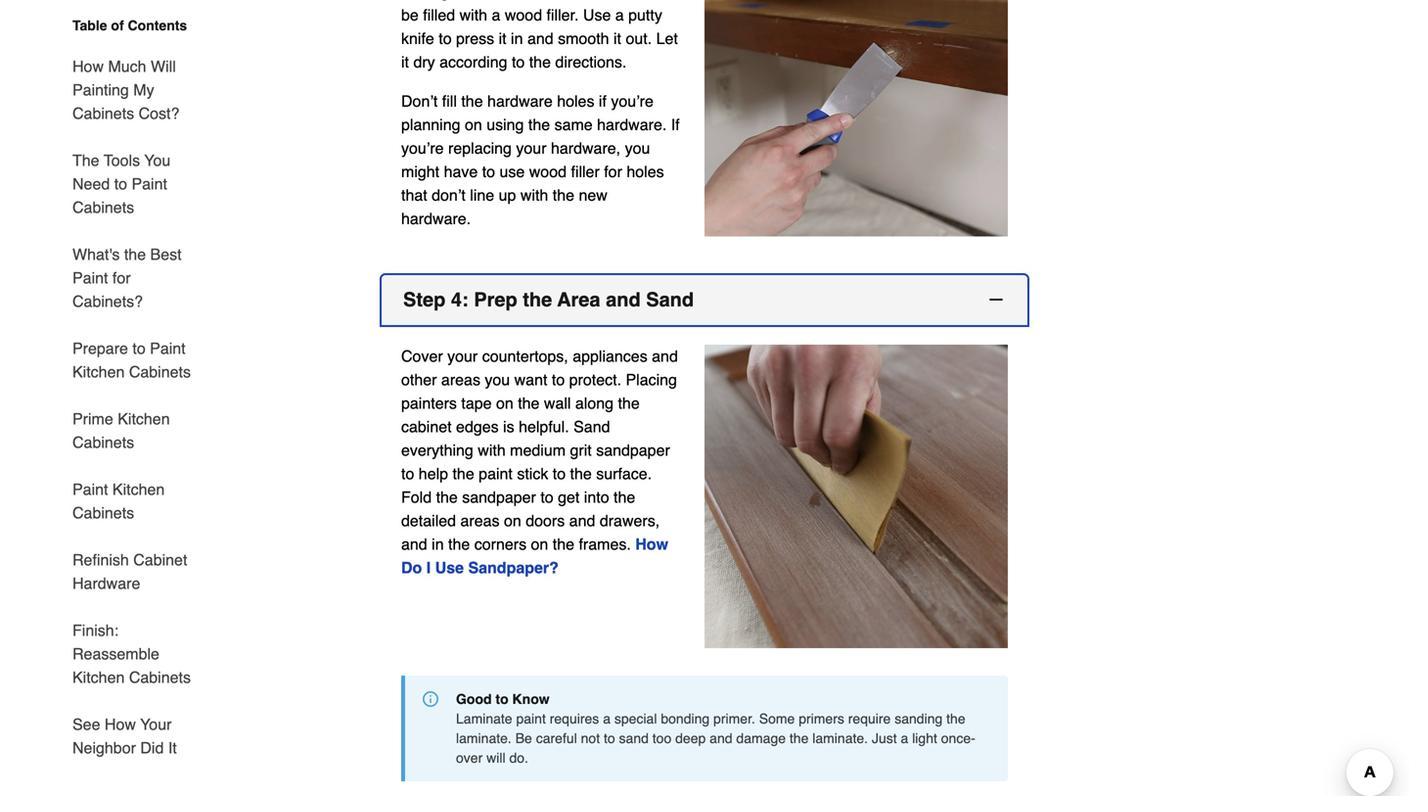 Task type: describe. For each thing, give the bounding box(es) containing it.
finish: reassemble kitchen cabinets
[[72, 621, 191, 686]]

and down get
[[570, 512, 596, 530]]

reassemble
[[72, 645, 160, 663]]

tape
[[462, 394, 492, 412]]

to up wall
[[552, 371, 565, 389]]

using
[[487, 115, 524, 133]]

get
[[558, 488, 580, 506]]

1 horizontal spatial sandpaper
[[596, 441, 670, 459]]

prime kitchen cabinets
[[72, 410, 170, 451]]

sand inside button
[[646, 289, 694, 311]]

prepare to paint kitchen cabinets
[[72, 339, 191, 381]]

fill
[[442, 92, 457, 110]]

just
[[872, 730, 897, 746]]

paint kitchen cabinets
[[72, 480, 165, 522]]

cabinet
[[401, 418, 452, 436]]

the down wood
[[553, 186, 575, 204]]

on up corners
[[504, 512, 522, 530]]

contents
[[128, 18, 187, 33]]

hardware
[[72, 574, 140, 592]]

refinish
[[72, 551, 129, 569]]

to right not at the left of the page
[[604, 730, 616, 746]]

edges
[[456, 418, 499, 436]]

the tools you need to paint cabinets link
[[72, 137, 204, 231]]

your
[[140, 715, 172, 733]]

refinish cabinet hardware link
[[72, 537, 204, 607]]

countertops,
[[482, 347, 569, 365]]

how do i use sandpaper? link
[[401, 535, 669, 577]]

and up placing
[[652, 347, 678, 365]]

will
[[151, 57, 176, 75]]

special
[[615, 711, 657, 727]]

kitchen inside 'prime kitchen cabinets'
[[118, 410, 170, 428]]

with inside don't fill the hardware holes if you're planning on using the same hardware. if you're replacing your hardware, you might have to use wood filler for holes that don't line up with the new hardware.
[[521, 186, 549, 204]]

the inside button
[[523, 289, 552, 311]]

helpful.
[[519, 418, 570, 436]]

sanding
[[895, 711, 943, 727]]

surface.
[[597, 465, 652, 483]]

over
[[456, 750, 483, 766]]

you inside cover your countertops, appliances and other areas you want to protect. placing painters tape on the wall along the cabinet edges is helpful. sand everything with medium grit sandpaper to help the paint stick to the surface. fold the sandpaper to get into the detailed areas on doors and drawers, and in the corners on the frames.
[[485, 371, 510, 389]]

too
[[653, 730, 672, 746]]

damage
[[737, 730, 786, 746]]

see how your neighbor did it link
[[72, 701, 204, 760]]

the down doors
[[553, 535, 575, 553]]

to up 'fold'
[[401, 465, 415, 483]]

cabinets inside prepare to paint kitchen cabinets
[[129, 363, 191, 381]]

i
[[427, 559, 431, 577]]

the down the surface.
[[614, 488, 636, 506]]

the right the help at left bottom
[[453, 465, 475, 483]]

new
[[579, 186, 608, 204]]

line
[[470, 186, 495, 204]]

for inside don't fill the hardware holes if you're planning on using the same hardware. if you're replacing your hardware, you might have to use wood filler for holes that don't line up with the new hardware.
[[604, 162, 623, 180]]

tools
[[104, 151, 140, 169]]

and left in
[[401, 535, 428, 553]]

table of contents element
[[57, 16, 204, 760]]

paint inside what's the best paint for cabinets?
[[72, 269, 108, 287]]

and inside the good to know laminate paint requires a special bonding primer. some primers require sanding the laminate. be careful not to sand too deep and damage the laminate. just a light once- over will do.
[[710, 730, 733, 746]]

of
[[111, 18, 124, 33]]

not
[[581, 730, 600, 746]]

how for how do i use sandpaper?
[[636, 535, 669, 553]]

prime kitchen cabinets link
[[72, 396, 204, 466]]

4:
[[451, 289, 469, 311]]

stick
[[517, 465, 549, 483]]

use
[[435, 559, 464, 577]]

need
[[72, 175, 110, 193]]

1 horizontal spatial a
[[901, 730, 909, 746]]

cabinets inside how much will painting my cabinets cost?
[[72, 104, 134, 122]]

on up is at the bottom
[[496, 394, 514, 412]]

finish: reassemble kitchen cabinets link
[[72, 607, 204, 701]]

the
[[72, 151, 99, 169]]

kitchen inside paint kitchen cabinets
[[113, 480, 165, 498]]

sandpaper?
[[468, 559, 559, 577]]

grit
[[570, 441, 592, 459]]

0 vertical spatial holes
[[557, 92, 595, 110]]

the down the want
[[518, 394, 540, 412]]

to inside don't fill the hardware holes if you're planning on using the same hardware. if you're replacing your hardware, you might have to use wood filler for holes that don't line up with the new hardware.
[[482, 162, 495, 180]]

laminate
[[456, 711, 513, 727]]

0 horizontal spatial sandpaper
[[462, 488, 536, 506]]

careful
[[536, 730, 577, 746]]

cover your countertops, appliances and other areas you want to protect. placing painters tape on the wall along the cabinet edges is helpful. sand everything with medium grit sandpaper to help the paint stick to the surface. fold the sandpaper to get into the detailed areas on doors and drawers, and in the corners on the frames.
[[401, 347, 678, 553]]

the tools you need to paint cabinets
[[72, 151, 171, 216]]

minus image
[[987, 290, 1007, 310]]

best
[[150, 245, 182, 263]]

to inside prepare to paint kitchen cabinets
[[133, 339, 146, 357]]

cabinets inside 'prime kitchen cabinets'
[[72, 433, 134, 451]]

how much will painting my cabinets cost? link
[[72, 43, 204, 137]]

the down grit in the bottom left of the page
[[570, 465, 592, 483]]

0 vertical spatial areas
[[441, 371, 481, 389]]

be
[[516, 730, 532, 746]]

appliances
[[573, 347, 648, 365]]

sand
[[619, 730, 649, 746]]

help
[[419, 465, 448, 483]]

up
[[499, 186, 516, 204]]

0 vertical spatial you're
[[611, 92, 654, 110]]

don't
[[432, 186, 466, 204]]

placing
[[626, 371, 677, 389]]

once-
[[942, 730, 976, 746]]

if
[[599, 92, 607, 110]]

on inside don't fill the hardware holes if you're planning on using the same hardware. if you're replacing your hardware, you might have to use wood filler for holes that don't line up with the new hardware.
[[465, 115, 482, 133]]

your inside cover your countertops, appliances and other areas you want to protect. placing painters tape on the wall along the cabinet edges is helpful. sand everything with medium grit sandpaper to help the paint stick to the surface. fold the sandpaper to get into the detailed areas on doors and drawers, and in the corners on the frames.
[[448, 347, 478, 365]]

planning
[[401, 115, 461, 133]]

prime
[[72, 410, 113, 428]]

neighbor
[[72, 739, 136, 757]]

detailed
[[401, 512, 456, 530]]

how do i use sandpaper?
[[401, 535, 669, 577]]

the down the some
[[790, 730, 809, 746]]

how much will painting my cabinets cost?
[[72, 57, 180, 122]]

good
[[456, 691, 492, 707]]

see
[[72, 715, 100, 733]]

same
[[555, 115, 593, 133]]

what's the best paint for cabinets? link
[[72, 231, 204, 325]]

corners
[[475, 535, 527, 553]]

you inside don't fill the hardware holes if you're planning on using the same hardware. if you're replacing your hardware, you might have to use wood filler for holes that don't line up with the new hardware.
[[625, 139, 650, 157]]

use
[[500, 162, 525, 180]]

table of contents
[[72, 18, 187, 33]]

painting
[[72, 81, 129, 99]]

1 vertical spatial holes
[[627, 162, 664, 180]]

don't
[[401, 92, 438, 110]]



Task type: vqa. For each thing, say whether or not it's contained in the screenshot.
logging
no



Task type: locate. For each thing, give the bounding box(es) containing it.
sand up placing
[[646, 289, 694, 311]]

laminate.
[[456, 730, 512, 746], [813, 730, 869, 746]]

filler
[[571, 162, 600, 180]]

cabinets inside the tools you need to paint cabinets
[[72, 198, 134, 216]]

sand down along
[[574, 418, 610, 436]]

medium
[[510, 441, 566, 459]]

to inside the tools you need to paint cabinets
[[114, 175, 127, 193]]

do
[[401, 559, 422, 577]]

0 horizontal spatial with
[[478, 441, 506, 459]]

1 vertical spatial hardware.
[[401, 209, 471, 227]]

might
[[401, 162, 440, 180]]

to left get
[[541, 488, 554, 506]]

paint inside cover your countertops, appliances and other areas you want to protect. placing painters tape on the wall along the cabinet edges is helpful. sand everything with medium grit sandpaper to help the paint stick to the surface. fold the sandpaper to get into the detailed areas on doors and drawers, and in the corners on the frames.
[[479, 465, 513, 483]]

much
[[108, 57, 146, 75]]

refinish cabinet hardware
[[72, 551, 187, 592]]

and inside button
[[606, 289, 641, 311]]

how inside how much will painting my cabinets cost?
[[72, 57, 104, 75]]

info image
[[423, 691, 439, 707]]

you up tape
[[485, 371, 510, 389]]

paint kitchen cabinets link
[[72, 466, 204, 537]]

0 vertical spatial with
[[521, 186, 549, 204]]

you're
[[611, 92, 654, 110], [401, 139, 444, 157]]

paint inside prepare to paint kitchen cabinets
[[150, 339, 186, 357]]

1 vertical spatial your
[[448, 347, 478, 365]]

do.
[[510, 750, 529, 766]]

cabinets down prime
[[72, 433, 134, 451]]

a
[[603, 711, 611, 727], [901, 730, 909, 746]]

0 horizontal spatial your
[[448, 347, 478, 365]]

0 horizontal spatial paint
[[479, 465, 513, 483]]

have
[[444, 162, 478, 180]]

paint
[[479, 465, 513, 483], [516, 711, 546, 727]]

you're right if
[[611, 92, 654, 110]]

paint down what's
[[72, 269, 108, 287]]

everything
[[401, 441, 474, 459]]

sandpaper
[[596, 441, 670, 459], [462, 488, 536, 506]]

0 horizontal spatial you
[[485, 371, 510, 389]]

and right area
[[606, 289, 641, 311]]

to down tools
[[114, 175, 127, 193]]

1 horizontal spatial you
[[625, 139, 650, 157]]

0 vertical spatial for
[[604, 162, 623, 180]]

0 vertical spatial hardware.
[[597, 115, 667, 133]]

for right filler
[[604, 162, 623, 180]]

on up replacing
[[465, 115, 482, 133]]

0 vertical spatial sand
[[646, 289, 694, 311]]

require
[[849, 711, 891, 727]]

1 horizontal spatial laminate.
[[813, 730, 869, 746]]

1 vertical spatial a
[[901, 730, 909, 746]]

1 horizontal spatial holes
[[627, 162, 664, 180]]

paint
[[132, 175, 167, 193], [72, 269, 108, 287], [150, 339, 186, 357], [72, 480, 108, 498]]

you
[[144, 151, 171, 169]]

1 horizontal spatial for
[[604, 162, 623, 180]]

1 vertical spatial you're
[[401, 139, 444, 157]]

0 horizontal spatial sand
[[574, 418, 610, 436]]

paint right prepare
[[150, 339, 186, 357]]

paint inside paint kitchen cabinets
[[72, 480, 108, 498]]

for inside what's the best paint for cabinets?
[[113, 269, 131, 287]]

paint down 'prime kitchen cabinets'
[[72, 480, 108, 498]]

how up painting
[[72, 57, 104, 75]]

0 horizontal spatial hardware.
[[401, 209, 471, 227]]

light
[[913, 730, 938, 746]]

a person repairing cabinets with wood filler. image
[[705, 0, 1008, 236]]

sandpaper down stick
[[462, 488, 536, 506]]

0 horizontal spatial you're
[[401, 139, 444, 157]]

holes right filler
[[627, 162, 664, 180]]

cabinets down the need
[[72, 198, 134, 216]]

1 horizontal spatial your
[[516, 139, 547, 157]]

will
[[487, 750, 506, 766]]

kitchen down reassemble
[[72, 668, 125, 686]]

laminate. down primers
[[813, 730, 869, 746]]

1 horizontal spatial sand
[[646, 289, 694, 311]]

replacing
[[448, 139, 512, 157]]

with down the edges
[[478, 441, 506, 459]]

kitchen right prime
[[118, 410, 170, 428]]

and
[[606, 289, 641, 311], [652, 347, 678, 365], [570, 512, 596, 530], [401, 535, 428, 553], [710, 730, 733, 746]]

a person sanding cabinets. image
[[705, 345, 1008, 648]]

0 horizontal spatial for
[[113, 269, 131, 287]]

1 laminate. from the left
[[456, 730, 512, 746]]

1 vertical spatial how
[[636, 535, 669, 553]]

the down hardware
[[529, 115, 550, 133]]

that
[[401, 186, 428, 204]]

for
[[604, 162, 623, 180], [113, 269, 131, 287]]

1 vertical spatial paint
[[516, 711, 546, 727]]

for up cabinets?
[[113, 269, 131, 287]]

kitchen inside finish: reassemble kitchen cabinets
[[72, 668, 125, 686]]

want
[[515, 371, 548, 389]]

kitchen down the prime kitchen cabinets 'link'
[[113, 480, 165, 498]]

deep
[[676, 730, 706, 746]]

0 horizontal spatial laminate.
[[456, 730, 512, 746]]

holes up same at the left top
[[557, 92, 595, 110]]

areas
[[441, 371, 481, 389], [461, 512, 500, 530]]

to up laminate
[[496, 691, 509, 707]]

0 vertical spatial paint
[[479, 465, 513, 483]]

kitchen
[[72, 363, 125, 381], [118, 410, 170, 428], [113, 480, 165, 498], [72, 668, 125, 686]]

cabinet
[[133, 551, 187, 569]]

if
[[671, 115, 680, 133]]

primers
[[799, 711, 845, 727]]

prepare
[[72, 339, 128, 357]]

1 vertical spatial with
[[478, 441, 506, 459]]

fold
[[401, 488, 432, 506]]

you right hardware, on the left of the page
[[625, 139, 650, 157]]

your right the cover
[[448, 347, 478, 365]]

cabinets inside finish: reassemble kitchen cabinets
[[129, 668, 191, 686]]

1 vertical spatial sand
[[574, 418, 610, 436]]

painters
[[401, 394, 457, 412]]

wall
[[544, 394, 571, 412]]

paint inside the good to know laminate paint requires a special bonding primer. some primers require sanding the laminate. be careful not to sand too deep and damage the laminate. just a light once- over will do.
[[516, 711, 546, 727]]

paint down know
[[516, 711, 546, 727]]

your up wood
[[516, 139, 547, 157]]

cost?
[[139, 104, 180, 122]]

sandpaper up the surface.
[[596, 441, 670, 459]]

hardware. down don't in the top left of the page
[[401, 209, 471, 227]]

cabinets
[[72, 104, 134, 122], [72, 198, 134, 216], [129, 363, 191, 381], [72, 433, 134, 451], [72, 504, 134, 522], [129, 668, 191, 686]]

doors
[[526, 512, 565, 530]]

0 vertical spatial how
[[72, 57, 104, 75]]

the right in
[[448, 535, 470, 553]]

areas up tape
[[441, 371, 481, 389]]

0 horizontal spatial a
[[603, 711, 611, 727]]

step 4: prep the area and sand button
[[382, 275, 1028, 325]]

it
[[168, 739, 177, 757]]

prep
[[474, 289, 518, 311]]

hardware,
[[551, 139, 621, 157]]

the down the help at left bottom
[[436, 488, 458, 506]]

see how your neighbor did it
[[72, 715, 177, 757]]

1 vertical spatial sandpaper
[[462, 488, 536, 506]]

2 vertical spatial how
[[105, 715, 136, 733]]

the left "best"
[[124, 245, 146, 263]]

you're up might
[[401, 139, 444, 157]]

the down placing
[[618, 394, 640, 412]]

paint inside the tools you need to paint cabinets
[[132, 175, 167, 193]]

is
[[503, 418, 515, 436]]

the right fill
[[462, 92, 483, 110]]

hardware. down if
[[597, 115, 667, 133]]

cabinets up 'your'
[[129, 668, 191, 686]]

requires
[[550, 711, 600, 727]]

to left use
[[482, 162, 495, 180]]

a right just
[[901, 730, 909, 746]]

kitchen inside prepare to paint kitchen cabinets
[[72, 363, 125, 381]]

2 laminate. from the left
[[813, 730, 869, 746]]

laminate. down laminate
[[456, 730, 512, 746]]

to right prepare
[[133, 339, 146, 357]]

a left special
[[603, 711, 611, 727]]

your
[[516, 139, 547, 157], [448, 347, 478, 365]]

the up the once-
[[947, 711, 966, 727]]

1 vertical spatial you
[[485, 371, 510, 389]]

into
[[584, 488, 610, 506]]

1 horizontal spatial paint
[[516, 711, 546, 727]]

how for how much will painting my cabinets cost?
[[72, 57, 104, 75]]

to up get
[[553, 465, 566, 483]]

what's
[[72, 245, 120, 263]]

sand inside cover your countertops, appliances and other areas you want to protect. placing painters tape on the wall along the cabinet edges is helpful. sand everything with medium grit sandpaper to help the paint stick to the surface. fold the sandpaper to get into the detailed areas on doors and drawers, and in the corners on the frames.
[[574, 418, 610, 436]]

1 vertical spatial areas
[[461, 512, 500, 530]]

area
[[558, 289, 601, 311]]

on down doors
[[531, 535, 549, 553]]

step 4: prep the area and sand
[[403, 289, 694, 311]]

cabinets down painting
[[72, 104, 134, 122]]

paint left stick
[[479, 465, 513, 483]]

with inside cover your countertops, appliances and other areas you want to protect. placing painters tape on the wall along the cabinet edges is helpful. sand everything with medium grit sandpaper to help the paint stick to the surface. fold the sandpaper to get into the detailed areas on doors and drawers, and in the corners on the frames.
[[478, 441, 506, 459]]

on
[[465, 115, 482, 133], [496, 394, 514, 412], [504, 512, 522, 530], [531, 535, 549, 553]]

kitchen down prepare
[[72, 363, 125, 381]]

paint down you
[[132, 175, 167, 193]]

cabinets up the prime kitchen cabinets 'link'
[[129, 363, 191, 381]]

and down primer.
[[710, 730, 733, 746]]

cabinets up refinish
[[72, 504, 134, 522]]

0 vertical spatial sandpaper
[[596, 441, 670, 459]]

how down drawers,
[[636, 535, 669, 553]]

don't fill the hardware holes if you're planning on using the same hardware. if you're replacing your hardware, you might have to use wood filler for holes that don't line up with the new hardware.
[[401, 92, 680, 227]]

what's the best paint for cabinets?
[[72, 245, 182, 310]]

prepare to paint kitchen cabinets link
[[72, 325, 204, 396]]

your inside don't fill the hardware holes if you're planning on using the same hardware. if you're replacing your hardware, you might have to use wood filler for holes that don't line up with the new hardware.
[[516, 139, 547, 157]]

the left area
[[523, 289, 552, 311]]

drawers,
[[600, 512, 660, 530]]

how up neighbor
[[105, 715, 136, 733]]

0 vertical spatial your
[[516, 139, 547, 157]]

primer.
[[714, 711, 756, 727]]

cabinets inside paint kitchen cabinets
[[72, 504, 134, 522]]

how inside see how your neighbor did it
[[105, 715, 136, 733]]

1 horizontal spatial hardware.
[[597, 115, 667, 133]]

with right up at top left
[[521, 186, 549, 204]]

0 horizontal spatial holes
[[557, 92, 595, 110]]

1 horizontal spatial with
[[521, 186, 549, 204]]

how inside how do i use sandpaper?
[[636, 535, 669, 553]]

my
[[133, 81, 154, 99]]

0 vertical spatial you
[[625, 139, 650, 157]]

finish:
[[72, 621, 119, 639]]

areas up corners
[[461, 512, 500, 530]]

0 vertical spatial a
[[603, 711, 611, 727]]

1 vertical spatial for
[[113, 269, 131, 287]]

1 horizontal spatial you're
[[611, 92, 654, 110]]

the inside what's the best paint for cabinets?
[[124, 245, 146, 263]]

the
[[462, 92, 483, 110], [529, 115, 550, 133], [553, 186, 575, 204], [124, 245, 146, 263], [523, 289, 552, 311], [518, 394, 540, 412], [618, 394, 640, 412], [453, 465, 475, 483], [570, 465, 592, 483], [436, 488, 458, 506], [614, 488, 636, 506], [448, 535, 470, 553], [553, 535, 575, 553], [947, 711, 966, 727], [790, 730, 809, 746]]

protect.
[[570, 371, 622, 389]]

in
[[432, 535, 444, 553]]



